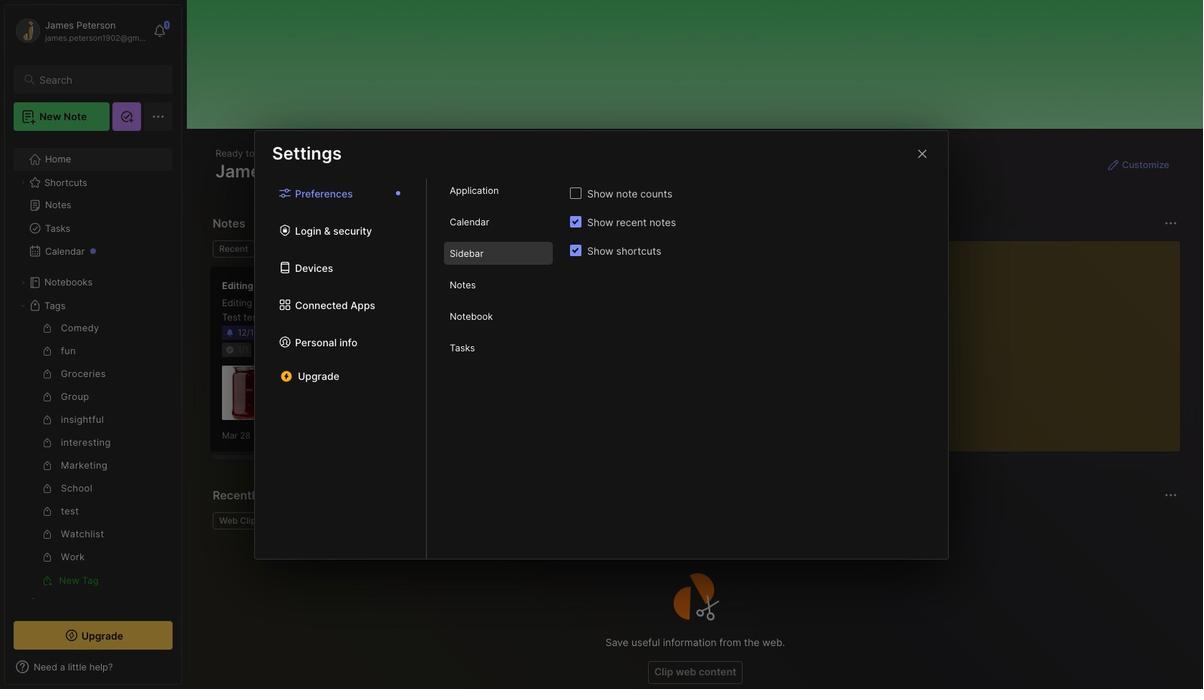 Task type: vqa. For each thing, say whether or not it's contained in the screenshot.
Edit search IMAGE
no



Task type: locate. For each thing, give the bounding box(es) containing it.
tree
[[5, 140, 181, 647]]

2 tab list from the left
[[427, 179, 570, 559]]

tab list
[[255, 179, 427, 559], [427, 179, 570, 559]]

None checkbox
[[570, 188, 582, 199], [570, 216, 582, 228], [570, 245, 582, 256], [570, 188, 582, 199], [570, 216, 582, 228], [570, 245, 582, 256]]

row group
[[210, 266, 1204, 461]]

tab
[[444, 179, 553, 202], [444, 211, 553, 234], [213, 241, 255, 258], [444, 242, 553, 265], [444, 274, 553, 297], [444, 305, 553, 328], [444, 337, 553, 360], [213, 513, 267, 530]]

main element
[[0, 0, 186, 690]]

expand notebooks image
[[19, 279, 27, 287]]

Search text field
[[39, 73, 160, 87]]

group
[[14, 317, 164, 592]]

None search field
[[39, 71, 160, 88]]

thumbnail image
[[222, 366, 277, 421]]



Task type: describe. For each thing, give the bounding box(es) containing it.
tree inside main element
[[5, 140, 181, 647]]

none search field inside main element
[[39, 71, 160, 88]]

close image
[[914, 145, 931, 162]]

1 tab list from the left
[[255, 179, 427, 559]]

group inside main element
[[14, 317, 164, 592]]

Start writing… text field
[[881, 241, 1180, 441]]

expand tags image
[[19, 302, 27, 310]]



